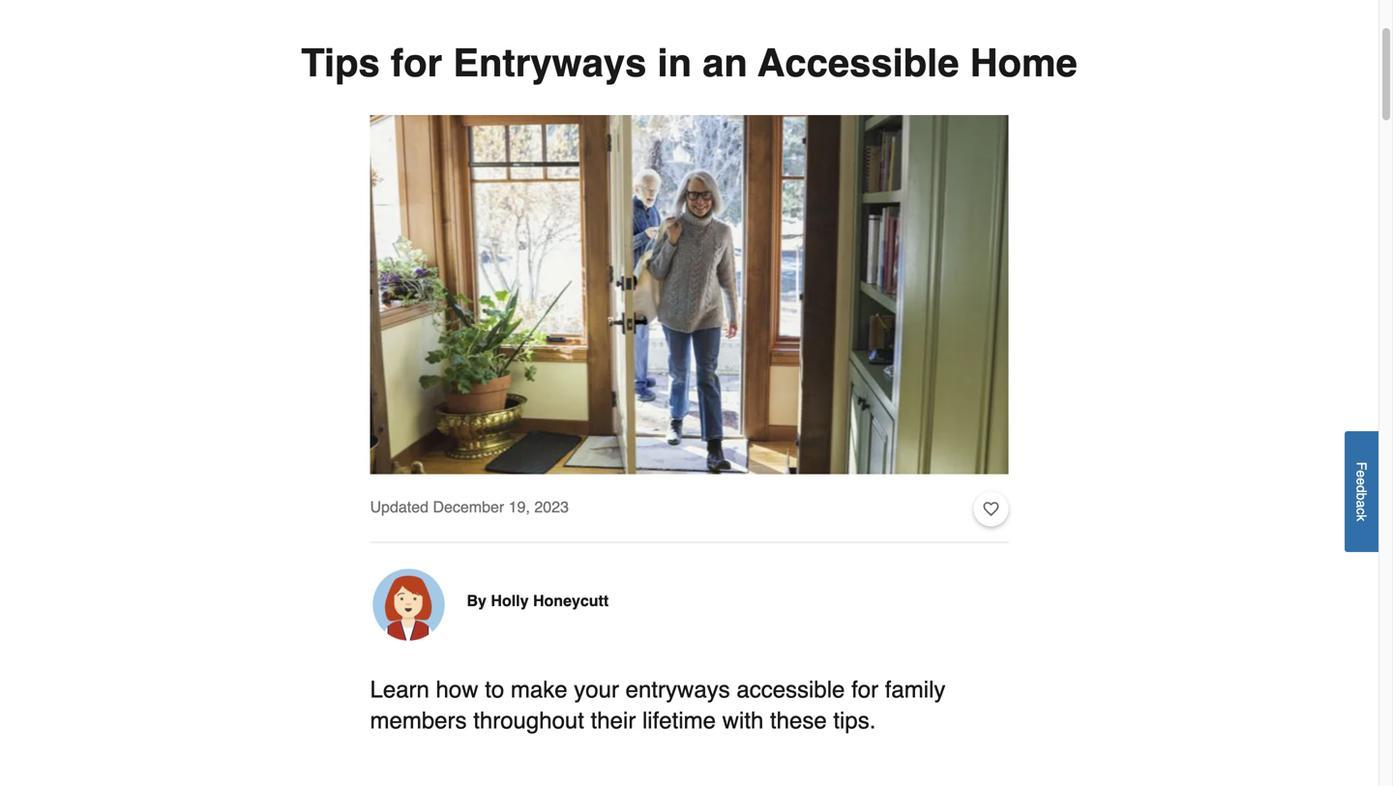 Task type: describe. For each thing, give the bounding box(es) containing it.
d
[[1354, 485, 1370, 493]]

tips
[[301, 41, 380, 85]]

how
[[436, 677, 479, 703]]

with
[[722, 708, 764, 734]]

updated
[[370, 498, 429, 516]]

their
[[591, 708, 636, 734]]

tips for entryways in an accessible home
[[301, 41, 1078, 85]]

your
[[574, 677, 619, 703]]

0 horizontal spatial for
[[391, 41, 442, 85]]

in
[[657, 41, 692, 85]]

2 e from the top
[[1354, 478, 1370, 485]]

holly
[[491, 592, 529, 610]]

b
[[1354, 493, 1370, 501]]

holly honeycutt image
[[370, 566, 447, 644]]

home
[[970, 41, 1078, 85]]

f e e d b a c k
[[1354, 462, 1370, 522]]

accessible
[[737, 677, 845, 703]]

entryways
[[453, 41, 647, 85]]

c
[[1354, 508, 1370, 515]]

heart outline image
[[983, 499, 999, 520]]

1 e from the top
[[1354, 470, 1370, 478]]

f
[[1354, 462, 1370, 470]]

a man and a woman entering through the front door of a home. image
[[370, 115, 1009, 474]]

these
[[770, 708, 827, 734]]

a
[[1354, 501, 1370, 508]]

tips.
[[833, 708, 876, 734]]

k
[[1354, 515, 1370, 522]]

by
[[467, 592, 487, 610]]



Task type: locate. For each thing, give the bounding box(es) containing it.
by holly honeycutt
[[467, 592, 609, 610]]

december
[[433, 498, 504, 516]]

1 vertical spatial for
[[851, 677, 879, 703]]

updated december 19, 2023
[[370, 498, 569, 516]]

an
[[703, 41, 748, 85]]

accessible
[[758, 41, 959, 85]]

to
[[485, 677, 504, 703]]

lifetime
[[642, 708, 716, 734]]

for
[[391, 41, 442, 85], [851, 677, 879, 703]]

e up b
[[1354, 478, 1370, 485]]

family
[[885, 677, 946, 703]]

learn
[[370, 677, 429, 703]]

19,
[[509, 498, 530, 516]]

make
[[511, 677, 568, 703]]

honeycutt
[[533, 592, 609, 610]]

e
[[1354, 470, 1370, 478], [1354, 478, 1370, 485]]

1 horizontal spatial for
[[851, 677, 879, 703]]

learn how to make your entryways accessible for family members throughout their lifetime with these tips.
[[370, 677, 946, 734]]

members
[[370, 708, 467, 734]]

0 vertical spatial for
[[391, 41, 442, 85]]

throughout
[[473, 708, 584, 734]]

for inside 'learn how to make your entryways accessible for family members throughout their lifetime with these tips.'
[[851, 677, 879, 703]]

for up tips.
[[851, 677, 879, 703]]

entryways
[[626, 677, 730, 703]]

f e e d b a c k button
[[1345, 431, 1379, 552]]

e up d
[[1354, 470, 1370, 478]]

for right tips
[[391, 41, 442, 85]]

2023
[[534, 498, 569, 516]]



Task type: vqa. For each thing, say whether or not it's contained in the screenshot.
address1 text field
no



